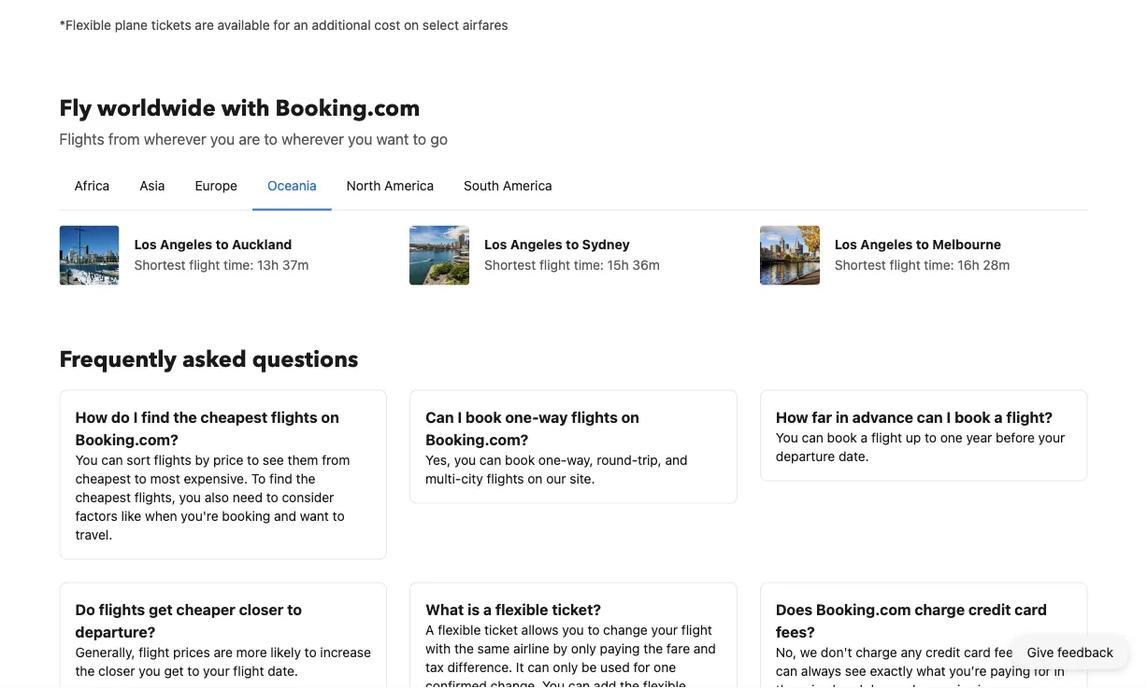Task type: vqa. For each thing, say whether or not it's contained in the screenshot.
Stay in The prices at Catalonia Royal Ses Estaques-Adults Only may vary depending on your stay (e.g. dates you select, hotel's policy etc.). See the prices by entering your dates.
no



Task type: describe. For each thing, give the bounding box(es) containing it.
0 vertical spatial cheapest
[[201, 409, 268, 427]]

to down consider
[[332, 509, 345, 524]]

flights right city
[[487, 472, 524, 487]]

flight inside how far in advance can i book a flight? you can book a flight up to one year before your departure date.
[[871, 430, 902, 446]]

37m
[[282, 258, 309, 273]]

used
[[600, 660, 630, 676]]

you inside do flights get cheaper closer to departure? generally, flight prices are more likely to increase the closer you get to your flight date.
[[139, 664, 160, 680]]

los angeles to auckland image
[[59, 226, 119, 286]]

paying inside "does booking.com charge credit card fees? no, we don't charge any credit card fees. you can always see exactly what you're paying for in the price breakdown when reviewing yo"
[[990, 664, 1030, 680]]

flights,
[[134, 490, 176, 506]]

0 vertical spatial a
[[994, 409, 1003, 427]]

how do i find the cheapest flights on booking.com? you can sort flights by price to see them from cheapest to most expensive. to find the cheapest flights, you also need to consider factors like when you're booking and want to travel.
[[75, 409, 350, 543]]

1 vertical spatial flexible
[[438, 623, 481, 639]]

reviewing
[[938, 683, 996, 689]]

you up europe
[[210, 130, 235, 148]]

feedback
[[1057, 646, 1113, 661]]

how far in advance can i book a flight? you can book a flight up to one year before your departure date.
[[776, 409, 1065, 465]]

the left fare
[[643, 642, 663, 657]]

can down be
[[568, 679, 590, 689]]

los angeles to sydney shortest flight time: 15h 36m
[[484, 237, 660, 273]]

is
[[467, 602, 480, 619]]

on up "round-"
[[621, 409, 639, 427]]

flight inside los angeles to sydney shortest flight time: 15h 36m
[[539, 258, 570, 273]]

booking
[[222, 509, 270, 524]]

melbourne
[[932, 237, 1001, 252]]

breakdown
[[833, 683, 899, 689]]

our
[[546, 472, 566, 487]]

to up to
[[247, 453, 259, 468]]

a inside what is a flexible ticket? a flexible ticket allows you to change your flight with the same airline by only paying the fare and tax difference. it can only be used for one confirmed change. you can add the flexi
[[483, 602, 492, 619]]

flight down more
[[233, 664, 264, 680]]

see inside how do i find the cheapest flights on booking.com? you can sort flights by price to see them from cheapest to most expensive. to find the cheapest flights, you also need to consider factors like when you're booking and want to travel.
[[263, 453, 284, 468]]

likely
[[271, 646, 301, 661]]

los angeles to sydney image
[[410, 226, 469, 286]]

africa
[[74, 178, 110, 194]]

to inside what is a flexible ticket? a flexible ticket allows you to change your flight with the same airline by only paying the fare and tax difference. it can only be used for one confirmed change. you can add the flexi
[[588, 623, 600, 639]]

airfares
[[463, 17, 508, 33]]

you're
[[949, 664, 987, 680]]

africa button
[[59, 162, 125, 210]]

to down "prices"
[[187, 664, 199, 680]]

book right can
[[466, 409, 502, 427]]

*flexible plane tickets are available for an additional cost on select airfares
[[59, 17, 508, 33]]

shortest for los angeles to melbourne shortest flight time: 16h 28m
[[835, 258, 886, 273]]

same
[[477, 642, 510, 657]]

can up the up
[[917, 409, 943, 427]]

the inside "does booking.com charge credit card fees? no, we don't charge any credit card fees. you can always see exactly what you're paying for in the price breakdown when reviewing yo"
[[776, 683, 795, 689]]

when inside how do i find the cheapest flights on booking.com? you can sort flights by price to see them from cheapest to most expensive. to find the cheapest flights, you also need to consider factors like when you're booking and want to travel.
[[145, 509, 177, 524]]

change
[[603, 623, 648, 639]]

book down 'far'
[[827, 430, 857, 446]]

in inside "does booking.com charge credit card fees? no, we don't charge any credit card fees. you can always see exactly what you're paying for in the price breakdown when reviewing yo"
[[1054, 664, 1065, 680]]

tickets
[[151, 17, 191, 33]]

to inside how far in advance can i book a flight? you can book a flight up to one year before your departure date.
[[925, 430, 937, 446]]

los angeles to melbourne image
[[760, 226, 820, 286]]

time: for auckland
[[224, 258, 254, 273]]

by inside what is a flexible ticket? a flexible ticket allows you to change your flight with the same airline by only paying the fare and tax difference. it can only be used for one confirmed change. you can add the flexi
[[553, 642, 568, 657]]

fees?
[[776, 624, 815, 642]]

fly
[[59, 94, 92, 125]]

one inside how far in advance can i book a flight? you can book a flight up to one year before your departure date.
[[940, 430, 963, 446]]

select
[[422, 17, 459, 33]]

0 horizontal spatial for
[[273, 17, 290, 33]]

flights up most
[[154, 453, 191, 468]]

shortest for los angeles to sydney shortest flight time: 15h 36m
[[484, 258, 536, 273]]

expensive.
[[184, 472, 248, 487]]

want inside how do i find the cheapest flights on booking.com? you can sort flights by price to see them from cheapest to most expensive. to find the cheapest flights, you also need to consider factors like when you're booking and want to travel.
[[300, 509, 329, 524]]

and inside what is a flexible ticket? a flexible ticket allows you to change your flight with the same airline by only paying the fare and tax difference. it can only be used for one confirmed change. you can add the flexi
[[694, 642, 716, 657]]

can inside how do i find the cheapest flights on booking.com? you can sort flights by price to see them from cheapest to most expensive. to find the cheapest flights, you also need to consider factors like when you're booking and want to travel.
[[101, 453, 123, 468]]

and inside how do i find the cheapest flights on booking.com? you can sort flights by price to see them from cheapest to most expensive. to find the cheapest flights, you also need to consider factors like when you're booking and want to travel.
[[274, 509, 296, 524]]

los angeles to auckland shortest flight time: 13h 37m
[[134, 237, 309, 273]]

increase
[[320, 646, 371, 661]]

add
[[594, 679, 616, 689]]

to down sort
[[134, 472, 147, 487]]

with inside what is a flexible ticket? a flexible ticket allows you to change your flight with the same airline by only paying the fare and tax difference. it can only be used for one confirmed change. you can add the flexi
[[426, 642, 451, 657]]

0 vertical spatial card
[[1015, 602, 1047, 619]]

book up year
[[955, 409, 991, 427]]

cost
[[374, 17, 400, 33]]

flights right way
[[571, 409, 618, 427]]

exactly
[[870, 664, 913, 680]]

difference.
[[447, 660, 512, 676]]

them
[[288, 453, 318, 468]]

the down frequently asked questions
[[173, 409, 197, 427]]

flight?
[[1006, 409, 1053, 427]]

trip,
[[638, 453, 662, 468]]

north america
[[347, 178, 434, 194]]

i inside how do i find the cheapest flights on booking.com? you can sort flights by price to see them from cheapest to most expensive. to find the cheapest flights, you also need to consider factors like when you're booking and want to travel.
[[133, 409, 138, 427]]

los for los angeles to sydney shortest flight time: 15h 36m
[[484, 237, 507, 252]]

1 vertical spatial only
[[553, 660, 578, 676]]

time: for sydney
[[574, 258, 604, 273]]

give feedback button
[[1012, 637, 1128, 670]]

a
[[426, 623, 434, 639]]

do
[[111, 409, 130, 427]]

flight inside what is a flexible ticket? a flexible ticket allows you to change your flight with the same airline by only paying the fare and tax difference. it can only be used for one confirmed change. you can add the flexi
[[681, 623, 712, 639]]

plane
[[115, 17, 148, 33]]

before
[[996, 430, 1035, 446]]

be
[[582, 660, 597, 676]]

what is a flexible ticket? a flexible ticket allows you to change your flight with the same airline by only paying the fare and tax difference. it can only be used for one confirmed change. you can add the flexi
[[426, 602, 716, 689]]

sydney
[[582, 237, 630, 252]]

on left our
[[528, 472, 543, 487]]

1 vertical spatial get
[[164, 664, 184, 680]]

also
[[204, 490, 229, 506]]

multi-
[[426, 472, 461, 487]]

any
[[901, 646, 922, 661]]

factors
[[75, 509, 118, 524]]

yes,
[[426, 453, 451, 468]]

travel.
[[75, 528, 112, 543]]

on right cost
[[404, 17, 419, 33]]

it
[[516, 660, 524, 676]]

the down used
[[620, 679, 639, 689]]

can inside 'can i book one-way flights on booking.com? yes, you can book one-way, round-trip, and multi-city flights on our site.'
[[480, 453, 501, 468]]

1 horizontal spatial credit
[[968, 602, 1011, 619]]

tax
[[426, 660, 444, 676]]

los for los angeles to melbourne shortest flight time: 16h 28m
[[835, 237, 857, 252]]

more
[[236, 646, 267, 661]]

flights
[[59, 130, 104, 148]]

change.
[[490, 679, 539, 689]]

airline
[[513, 642, 549, 657]]

prices
[[173, 646, 210, 661]]

2 vertical spatial cheapest
[[75, 490, 131, 506]]

to inside los angeles to sydney shortest flight time: 15h 36m
[[566, 237, 579, 252]]

frequently asked questions
[[59, 345, 358, 376]]

you inside what is a flexible ticket? a flexible ticket allows you to change your flight with the same airline by only paying the fare and tax difference. it can only be used for one confirmed change. you can add the flexi
[[562, 623, 584, 639]]

we
[[800, 646, 817, 661]]

date. inside how far in advance can i book a flight? you can book a flight up to one year before your departure date.
[[839, 449, 869, 465]]

available
[[217, 17, 270, 33]]

28m
[[983, 258, 1010, 273]]

los angeles to melbourne shortest flight time: 16h 28m
[[835, 237, 1010, 273]]

book left way,
[[505, 453, 535, 468]]

see inside "does booking.com charge credit card fees? no, we don't charge any credit card fees. you can always see exactly what you're paying for in the price breakdown when reviewing yo"
[[845, 664, 866, 680]]

1 horizontal spatial closer
[[239, 602, 284, 619]]

worldwide
[[97, 94, 216, 125]]

cheaper
[[176, 602, 235, 619]]

to inside los angeles to melbourne shortest flight time: 16h 28m
[[916, 237, 929, 252]]

always
[[801, 664, 841, 680]]

how for how do i find the cheapest flights on booking.com?
[[75, 409, 108, 427]]

departure
[[776, 449, 835, 465]]

no,
[[776, 646, 797, 661]]

1 vertical spatial one-
[[538, 453, 567, 468]]

europe
[[195, 178, 237, 194]]

you up the north
[[348, 130, 372, 148]]

don't
[[821, 646, 852, 661]]

0 horizontal spatial card
[[964, 646, 991, 661]]

round-
[[597, 453, 638, 468]]

1 horizontal spatial charge
[[915, 602, 965, 619]]

departure?
[[75, 624, 155, 642]]

advance
[[852, 409, 913, 427]]

i inside 'can i book one-way flights on booking.com? yes, you can book one-way, round-trip, and multi-city flights on our site.'
[[457, 409, 462, 427]]

booking.com? inside 'can i book one-way flights on booking.com? yes, you can book one-way, round-trip, and multi-city flights on our site.'
[[426, 431, 528, 449]]

angeles for sydney
[[510, 237, 562, 252]]

ticket?
[[552, 602, 601, 619]]

the up consider
[[296, 472, 315, 487]]

price inside how do i find the cheapest flights on booking.com? you can sort flights by price to see them from cheapest to most expensive. to find the cheapest flights, you also need to consider factors like when you're booking and want to travel.
[[213, 453, 243, 468]]

asia button
[[125, 162, 180, 210]]



Task type: locate. For each thing, give the bounding box(es) containing it.
flight left 16h
[[890, 258, 921, 273]]

price
[[213, 453, 243, 468], [799, 683, 829, 689]]

1 angeles from the left
[[160, 237, 212, 252]]

0 horizontal spatial see
[[263, 453, 284, 468]]

credit
[[968, 602, 1011, 619], [926, 646, 960, 661]]

1 how from the left
[[75, 409, 108, 427]]

are inside fly worldwide with booking.com flights from wherever you are to wherever you want to go
[[239, 130, 260, 148]]

to up likely
[[287, 602, 302, 619]]

0 horizontal spatial booking.com?
[[75, 431, 178, 449]]

are
[[195, 17, 214, 33], [239, 130, 260, 148], [214, 646, 233, 661]]

0 horizontal spatial closer
[[98, 664, 135, 680]]

get
[[149, 602, 173, 619], [164, 664, 184, 680]]

0 horizontal spatial when
[[145, 509, 177, 524]]

the up difference.
[[454, 642, 474, 657]]

1 horizontal spatial in
[[1054, 664, 1065, 680]]

on inside how do i find the cheapest flights on booking.com? you can sort flights by price to see them from cheapest to most expensive. to find the cheapest flights, you also need to consider factors like when you're booking and want to travel.
[[321, 409, 339, 427]]

see up breakdown
[[845, 664, 866, 680]]

you inside how do i find the cheapest flights on booking.com? you can sort flights by price to see them from cheapest to most expensive. to find the cheapest flights, you also need to consider factors like when you're booking and want to travel.
[[75, 453, 98, 468]]

0 horizontal spatial i
[[133, 409, 138, 427]]

you down ticket?
[[562, 623, 584, 639]]

are inside do flights get cheaper closer to departure? generally, flight prices are more likely to increase the closer you get to your flight date.
[[214, 646, 233, 661]]

0 horizontal spatial one
[[654, 660, 676, 676]]

confirmed
[[426, 679, 487, 689]]

to left go
[[413, 130, 426, 148]]

1 horizontal spatial los
[[484, 237, 507, 252]]

time: inside los angeles to melbourne shortest flight time: 16h 28m
[[924, 258, 954, 273]]

13h
[[257, 258, 279, 273]]

1 horizontal spatial price
[[799, 683, 829, 689]]

cheapest
[[201, 409, 268, 427], [75, 472, 131, 487], [75, 490, 131, 506]]

0 horizontal spatial shortest
[[134, 258, 186, 273]]

booking.com inside "does booking.com charge credit card fees? no, we don't charge any credit card fees. you can always see exactly what you're paying for in the price breakdown when reviewing yo"
[[816, 602, 911, 619]]

0 vertical spatial and
[[665, 453, 688, 468]]

angeles left melbourne
[[860, 237, 913, 252]]

3 los from the left
[[835, 237, 857, 252]]

shortest right los angeles to sydney image
[[484, 258, 536, 273]]

paying down fees.
[[990, 664, 1030, 680]]

to left sydney
[[566, 237, 579, 252]]

how inside how do i find the cheapest flights on booking.com? you can sort flights by price to see them from cheapest to most expensive. to find the cheapest flights, you also need to consider factors like when you're booking and want to travel.
[[75, 409, 108, 427]]

by inside how do i find the cheapest flights on booking.com? you can sort flights by price to see them from cheapest to most expensive. to find the cheapest flights, you also need to consider factors like when you're booking and want to travel.
[[195, 453, 210, 468]]

0 vertical spatial date.
[[839, 449, 869, 465]]

time: for melbourne
[[924, 258, 954, 273]]

from right flights
[[108, 130, 140, 148]]

the down generally,
[[75, 664, 95, 680]]

los inside los angeles to sydney shortest flight time: 15h 36m
[[484, 237, 507, 252]]

up
[[906, 430, 921, 446]]

can down no,
[[776, 664, 798, 680]]

36m
[[632, 258, 660, 273]]

0 horizontal spatial how
[[75, 409, 108, 427]]

1 vertical spatial price
[[799, 683, 829, 689]]

do
[[75, 602, 95, 619]]

1 booking.com? from the left
[[75, 431, 178, 449]]

los
[[134, 237, 157, 252], [484, 237, 507, 252], [835, 237, 857, 252]]

a
[[994, 409, 1003, 427], [861, 430, 868, 446], [483, 602, 492, 619]]

2 vertical spatial are
[[214, 646, 233, 661]]

you inside 'can i book one-way flights on booking.com? yes, you can book one-way, round-trip, and multi-city flights on our site.'
[[454, 453, 476, 468]]

want down consider
[[300, 509, 329, 524]]

for inside what is a flexible ticket? a flexible ticket allows you to change your flight with the same airline by only paying the fare and tax difference. it can only be used for one confirmed change. you can add the flexi
[[633, 660, 650, 676]]

shortest
[[134, 258, 186, 273], [484, 258, 536, 273], [835, 258, 886, 273]]

2 i from the left
[[457, 409, 462, 427]]

flight left 13h
[[189, 258, 220, 273]]

only up be
[[571, 642, 596, 657]]

1 horizontal spatial when
[[903, 683, 935, 689]]

1 vertical spatial date.
[[268, 664, 298, 680]]

1 vertical spatial your
[[651, 623, 678, 639]]

2 shortest from the left
[[484, 258, 536, 273]]

oceania button
[[252, 162, 332, 210]]

los for los angeles to auckland shortest flight time: 13h 37m
[[134, 237, 157, 252]]

most
[[150, 472, 180, 487]]

from inside fly worldwide with booking.com flights from wherever you are to wherever you want to go
[[108, 130, 140, 148]]

1 vertical spatial want
[[300, 509, 329, 524]]

paying inside what is a flexible ticket? a flexible ticket allows you to change your flight with the same airline by only paying the fare and tax difference. it can only be used for one confirmed change. you can add the flexi
[[600, 642, 640, 657]]

by
[[195, 453, 210, 468], [553, 642, 568, 657]]

book
[[466, 409, 502, 427], [955, 409, 991, 427], [827, 430, 857, 446], [505, 453, 535, 468]]

1 horizontal spatial angeles
[[510, 237, 562, 252]]

1 vertical spatial a
[[861, 430, 868, 446]]

time: left 13h
[[224, 258, 254, 273]]

america right south
[[503, 178, 552, 194]]

3 angeles from the left
[[860, 237, 913, 252]]

los inside los angeles to melbourne shortest flight time: 16h 28m
[[835, 237, 857, 252]]

0 vertical spatial one
[[940, 430, 963, 446]]

3 shortest from the left
[[835, 258, 886, 273]]

you inside "does booking.com charge credit card fees? no, we don't charge any credit card fees. you can always see exactly what you're paying for in the price breakdown when reviewing yo"
[[1027, 646, 1050, 661]]

angeles inside los angeles to melbourne shortest flight time: 16h 28m
[[860, 237, 913, 252]]

2 america from the left
[[503, 178, 552, 194]]

flexible
[[495, 602, 548, 619], [438, 623, 481, 639]]

3 time: from the left
[[924, 258, 954, 273]]

can left sort
[[101, 453, 123, 468]]

1 horizontal spatial how
[[776, 409, 808, 427]]

0 horizontal spatial from
[[108, 130, 140, 148]]

0 vertical spatial one-
[[505, 409, 539, 427]]

tab list containing africa
[[59, 162, 1088, 212]]

see
[[263, 453, 284, 468], [845, 664, 866, 680]]

and
[[665, 453, 688, 468], [274, 509, 296, 524], [694, 642, 716, 657]]

the down no,
[[776, 683, 795, 689]]

1 horizontal spatial your
[[651, 623, 678, 639]]

with inside fly worldwide with booking.com flights from wherever you are to wherever you want to go
[[221, 94, 270, 125]]

1 horizontal spatial find
[[269, 472, 292, 487]]

0 horizontal spatial paying
[[600, 642, 640, 657]]

to left melbourne
[[916, 237, 929, 252]]

tab list
[[59, 162, 1088, 212]]

america inside button
[[503, 178, 552, 194]]

paying
[[600, 642, 640, 657], [990, 664, 1030, 680]]

time: inside los angeles to auckland shortest flight time: 13h 37m
[[224, 258, 254, 273]]

angeles for melbourne
[[860, 237, 913, 252]]

in
[[836, 409, 849, 427], [1054, 664, 1065, 680]]

2 los from the left
[[484, 237, 507, 252]]

date. right departure
[[839, 449, 869, 465]]

2 how from the left
[[776, 409, 808, 427]]

angeles inside los angeles to auckland shortest flight time: 13h 37m
[[160, 237, 212, 252]]

flights up departure?
[[99, 602, 145, 619]]

fare
[[666, 642, 690, 657]]

asia
[[140, 178, 165, 194]]

to right likely
[[304, 646, 317, 661]]

2 horizontal spatial a
[[994, 409, 1003, 427]]

1 vertical spatial find
[[269, 472, 292, 487]]

2 wherever from the left
[[281, 130, 344, 148]]

1 horizontal spatial i
[[457, 409, 462, 427]]

want inside fly worldwide with booking.com flights from wherever you are to wherever you want to go
[[376, 130, 409, 148]]

time: inside los angeles to sydney shortest flight time: 15h 36m
[[574, 258, 604, 273]]

you
[[776, 430, 798, 446], [75, 453, 98, 468], [1027, 646, 1050, 661], [542, 679, 565, 689]]

2 horizontal spatial shortest
[[835, 258, 886, 273]]

0 vertical spatial are
[[195, 17, 214, 33]]

0 horizontal spatial and
[[274, 509, 296, 524]]

in inside how far in advance can i book a flight? you can book a flight up to one year before your departure date.
[[836, 409, 849, 427]]

1 horizontal spatial flexible
[[495, 602, 548, 619]]

south america
[[464, 178, 552, 194]]

flights inside do flights get cheaper closer to departure? generally, flight prices are more likely to increase the closer you get to your flight date.
[[99, 602, 145, 619]]

one-
[[505, 409, 539, 427], [538, 453, 567, 468]]

for down give
[[1034, 664, 1051, 680]]

europe button
[[180, 162, 252, 210]]

0 horizontal spatial credit
[[926, 646, 960, 661]]

1 horizontal spatial by
[[553, 642, 568, 657]]

los right los angeles to sydney image
[[484, 237, 507, 252]]

one down fare
[[654, 660, 676, 676]]

and inside 'can i book one-way flights on booking.com? yes, you can book one-way, round-trip, and multi-city flights on our site.'
[[665, 453, 688, 468]]

america inside button
[[384, 178, 434, 194]]

2 horizontal spatial your
[[1038, 430, 1065, 446]]

like
[[121, 509, 141, 524]]

i inside how far in advance can i book a flight? you can book a flight up to one year before your departure date.
[[947, 409, 951, 427]]

1 horizontal spatial booking.com
[[816, 602, 911, 619]]

i right can
[[457, 409, 462, 427]]

1 wherever from the left
[[144, 130, 206, 148]]

0 vertical spatial from
[[108, 130, 140, 148]]

1 horizontal spatial see
[[845, 664, 866, 680]]

0 vertical spatial get
[[149, 602, 173, 619]]

0 horizontal spatial in
[[836, 409, 849, 427]]

shortest for los angeles to auckland shortest flight time: 13h 37m
[[134, 258, 186, 273]]

by up expensive.
[[195, 453, 210, 468]]

1 america from the left
[[384, 178, 434, 194]]

asked
[[182, 345, 247, 376]]

shortest right los angeles to auckland 'image'
[[134, 258, 186, 273]]

you're
[[181, 509, 218, 524]]

year
[[966, 430, 992, 446]]

2 vertical spatial a
[[483, 602, 492, 619]]

your
[[1038, 430, 1065, 446], [651, 623, 678, 639], [203, 664, 230, 680]]

1 vertical spatial closer
[[98, 664, 135, 680]]

0 horizontal spatial with
[[221, 94, 270, 125]]

you inside how do i find the cheapest flights on booking.com? you can sort flights by price to see them from cheapest to most expensive. to find the cheapest flights, you also need to consider factors like when you're booking and want to travel.
[[179, 490, 201, 506]]

can
[[426, 409, 454, 427]]

to down ticket?
[[588, 623, 600, 639]]

0 vertical spatial your
[[1038, 430, 1065, 446]]

a up before
[[994, 409, 1003, 427]]

do flights get cheaper closer to departure? generally, flight prices are more likely to increase the closer you get to your flight date.
[[75, 602, 371, 680]]

to inside los angeles to auckland shortest flight time: 13h 37m
[[215, 237, 229, 252]]

flight down advance
[[871, 430, 902, 446]]

angeles down south america button
[[510, 237, 562, 252]]

need
[[233, 490, 263, 506]]

booking.com?
[[75, 431, 178, 449], [426, 431, 528, 449]]

what
[[426, 602, 464, 619]]

0 horizontal spatial by
[[195, 453, 210, 468]]

consider
[[282, 490, 334, 506]]

card up you're
[[964, 646, 991, 661]]

give
[[1027, 646, 1054, 661]]

0 horizontal spatial want
[[300, 509, 329, 524]]

one left year
[[940, 430, 963, 446]]

date. down likely
[[268, 664, 298, 680]]

0 vertical spatial flexible
[[495, 602, 548, 619]]

find right do
[[141, 409, 170, 427]]

flight inside los angeles to auckland shortest flight time: 13h 37m
[[189, 258, 220, 273]]

your down flight?
[[1038, 430, 1065, 446]]

to right the up
[[925, 430, 937, 446]]

1 los from the left
[[134, 237, 157, 252]]

los inside los angeles to auckland shortest flight time: 13h 37m
[[134, 237, 157, 252]]

0 horizontal spatial los
[[134, 237, 157, 252]]

are up europe button
[[239, 130, 260, 148]]

additional
[[312, 17, 371, 33]]

closer up more
[[239, 602, 284, 619]]

questions
[[252, 345, 358, 376]]

shortest inside los angeles to auckland shortest flight time: 13h 37m
[[134, 258, 186, 273]]

2 horizontal spatial for
[[1034, 664, 1051, 680]]

1 horizontal spatial shortest
[[484, 258, 536, 273]]

2 horizontal spatial angeles
[[860, 237, 913, 252]]

booking.com up the north
[[275, 94, 420, 125]]

you up departure
[[776, 430, 798, 446]]

0 vertical spatial when
[[145, 509, 177, 524]]

flights up them
[[271, 409, 318, 427]]

how
[[75, 409, 108, 427], [776, 409, 808, 427]]

get down "prices"
[[164, 664, 184, 680]]

los right los angeles to auckland 'image'
[[134, 237, 157, 252]]

when down flights,
[[145, 509, 177, 524]]

0 vertical spatial find
[[141, 409, 170, 427]]

with up tax at left
[[426, 642, 451, 657]]

oceania
[[267, 178, 317, 194]]

how left do
[[75, 409, 108, 427]]

find right to
[[269, 472, 292, 487]]

can up city
[[480, 453, 501, 468]]

3 i from the left
[[947, 409, 951, 427]]

you right fees.
[[1027, 646, 1050, 661]]

los right los angeles to melbourne image
[[835, 237, 857, 252]]

when inside "does booking.com charge credit card fees? no, we don't charge any credit card fees. you can always see exactly what you're paying for in the price breakdown when reviewing yo"
[[903, 683, 935, 689]]

booking.com inside fly worldwide with booking.com flights from wherever you are to wherever you want to go
[[275, 94, 420, 125]]

1 horizontal spatial card
[[1015, 602, 1047, 619]]

how for how far in advance can i book a flight?
[[776, 409, 808, 427]]

how inside how far in advance can i book a flight? you can book a flight up to one year before your departure date.
[[776, 409, 808, 427]]

0 horizontal spatial price
[[213, 453, 243, 468]]

0 vertical spatial with
[[221, 94, 270, 125]]

2 vertical spatial your
[[203, 664, 230, 680]]

1 shortest from the left
[[134, 258, 186, 273]]

0 horizontal spatial date.
[[268, 664, 298, 680]]

1 vertical spatial charge
[[856, 646, 897, 661]]

0 vertical spatial only
[[571, 642, 596, 657]]

the inside do flights get cheaper closer to departure? generally, flight prices are more likely to increase the closer you get to your flight date.
[[75, 664, 95, 680]]

the
[[173, 409, 197, 427], [296, 472, 315, 487], [454, 642, 474, 657], [643, 642, 663, 657], [75, 664, 95, 680], [620, 679, 639, 689], [776, 683, 795, 689]]

shortest inside los angeles to sydney shortest flight time: 15h 36m
[[484, 258, 536, 273]]

can right it
[[528, 660, 549, 676]]

you down departure?
[[139, 664, 160, 680]]

0 vertical spatial by
[[195, 453, 210, 468]]

can up departure
[[802, 430, 824, 446]]

you inside what is a flexible ticket? a flexible ticket allows you to change your flight with the same airline by only paying the fare and tax difference. it can only be used for one confirmed change. you can add the flexi
[[542, 679, 565, 689]]

0 horizontal spatial wherever
[[144, 130, 206, 148]]

your inside how far in advance can i book a flight? you can book a flight up to one year before your departure date.
[[1038, 430, 1065, 446]]

allows
[[521, 623, 559, 639]]

find
[[141, 409, 170, 427], [269, 472, 292, 487]]

far
[[812, 409, 832, 427]]

1 vertical spatial cheapest
[[75, 472, 131, 487]]

1 horizontal spatial with
[[426, 642, 451, 657]]

i right do
[[133, 409, 138, 427]]

0 vertical spatial credit
[[968, 602, 1011, 619]]

1 vertical spatial booking.com
[[816, 602, 911, 619]]

1 horizontal spatial wherever
[[281, 130, 344, 148]]

ticket
[[484, 623, 518, 639]]

a down advance
[[861, 430, 868, 446]]

your inside do flights get cheaper closer to departure? generally, flight prices are more likely to increase the closer you get to your flight date.
[[203, 664, 230, 680]]

1 time: from the left
[[224, 258, 254, 273]]

1 horizontal spatial booking.com?
[[426, 431, 528, 449]]

shortest inside los angeles to melbourne shortest flight time: 16h 28m
[[835, 258, 886, 273]]

16h
[[958, 258, 979, 273]]

and right trip, on the right of page
[[665, 453, 688, 468]]

city
[[461, 472, 483, 487]]

0 horizontal spatial find
[[141, 409, 170, 427]]

1 horizontal spatial a
[[861, 430, 868, 446]]

one inside what is a flexible ticket? a flexible ticket allows you to change your flight with the same airline by only paying the fare and tax difference. it can only be used for one confirmed change. you can add the flexi
[[654, 660, 676, 676]]

closer down generally,
[[98, 664, 135, 680]]

way,
[[567, 453, 593, 468]]

price inside "does booking.com charge credit card fees? no, we don't charge any credit card fees. you can always see exactly what you're paying for in the price breakdown when reviewing yo"
[[799, 683, 829, 689]]

charge up exactly
[[856, 646, 897, 661]]

does booking.com charge credit card fees? no, we don't charge any credit card fees. you can always see exactly what you're paying for in the price breakdown when reviewing yo
[[776, 602, 1065, 689]]

your down "prices"
[[203, 664, 230, 680]]

only left be
[[553, 660, 578, 676]]

1 horizontal spatial date.
[[839, 449, 869, 465]]

in down give feedback in the bottom of the page
[[1054, 664, 1065, 680]]

i right advance
[[947, 409, 951, 427]]

booking.com? inside how do i find the cheapest flights on booking.com? you can sort flights by price to see them from cheapest to most expensive. to find the cheapest flights, you also need to consider factors like when you're booking and want to travel.
[[75, 431, 178, 449]]

1 vertical spatial from
[[322, 453, 350, 468]]

1 horizontal spatial one
[[940, 430, 963, 446]]

on
[[404, 17, 419, 33], [321, 409, 339, 427], [621, 409, 639, 427], [528, 472, 543, 487]]

1 vertical spatial when
[[903, 683, 935, 689]]

your inside what is a flexible ticket? a flexible ticket allows you to change your flight with the same airline by only paying the fare and tax difference. it can only be used for one confirmed change. you can add the flexi
[[651, 623, 678, 639]]

2 horizontal spatial time:
[[924, 258, 954, 273]]

south america button
[[449, 162, 567, 210]]

you inside how far in advance can i book a flight? you can book a flight up to one year before your departure date.
[[776, 430, 798, 446]]

for inside "does booking.com charge credit card fees? no, we don't charge any credit card fees. you can always see exactly what you're paying for in the price breakdown when reviewing yo"
[[1034, 664, 1051, 680]]

on down the questions
[[321, 409, 339, 427]]

0 vertical spatial paying
[[600, 642, 640, 657]]

*flexible
[[59, 17, 111, 33]]

to up oceania at top left
[[264, 130, 278, 148]]

auckland
[[232, 237, 292, 252]]

0 horizontal spatial charge
[[856, 646, 897, 661]]

time: left 16h
[[924, 258, 954, 273]]

can inside "does booking.com charge credit card fees? no, we don't charge any credit card fees. you can always see exactly what you're paying for in the price breakdown when reviewing yo"
[[776, 664, 798, 680]]

for left an
[[273, 17, 290, 33]]

1 i from the left
[[133, 409, 138, 427]]

does
[[776, 602, 813, 619]]

booking.com? up city
[[426, 431, 528, 449]]

flight left "prices"
[[139, 646, 169, 661]]

flight inside los angeles to melbourne shortest flight time: 16h 28m
[[890, 258, 921, 273]]

america
[[384, 178, 434, 194], [503, 178, 552, 194]]

to right need
[[266, 490, 278, 506]]

0 vertical spatial price
[[213, 453, 243, 468]]

sort
[[127, 453, 150, 468]]

america for south america
[[503, 178, 552, 194]]

1 vertical spatial card
[[964, 646, 991, 661]]

wherever down worldwide
[[144, 130, 206, 148]]

one
[[940, 430, 963, 446], [654, 660, 676, 676]]

with up europe
[[221, 94, 270, 125]]

2 vertical spatial and
[[694, 642, 716, 657]]

2 time: from the left
[[574, 258, 604, 273]]

0 horizontal spatial flexible
[[438, 623, 481, 639]]

2 horizontal spatial los
[[835, 237, 857, 252]]

generally,
[[75, 646, 135, 661]]

1 horizontal spatial america
[[503, 178, 552, 194]]

angeles for auckland
[[160, 237, 212, 252]]

credit up what
[[926, 646, 960, 661]]

from right them
[[322, 453, 350, 468]]

charge up any
[[915, 602, 965, 619]]

your up fare
[[651, 623, 678, 639]]

frequently
[[59, 345, 177, 376]]

a right "is"
[[483, 602, 492, 619]]

from inside how do i find the cheapest flights on booking.com? you can sort flights by price to see them from cheapest to most expensive. to find the cheapest flights, you also need to consider factors like when you're booking and want to travel.
[[322, 453, 350, 468]]

2 horizontal spatial i
[[947, 409, 951, 427]]

to
[[251, 472, 266, 487]]

how left 'far'
[[776, 409, 808, 427]]

and down consider
[[274, 509, 296, 524]]

0 horizontal spatial a
[[483, 602, 492, 619]]

1 vertical spatial by
[[553, 642, 568, 657]]

america for north america
[[384, 178, 434, 194]]

get left cheaper
[[149, 602, 173, 619]]

2 booking.com? from the left
[[426, 431, 528, 449]]

by down allows
[[553, 642, 568, 657]]

date. inside do flights get cheaper closer to departure? generally, flight prices are more likely to increase the closer you get to your flight date.
[[268, 664, 298, 680]]

2 angeles from the left
[[510, 237, 562, 252]]

credit up fees.
[[968, 602, 1011, 619]]

are left more
[[214, 646, 233, 661]]

angeles inside los angeles to sydney shortest flight time: 15h 36m
[[510, 237, 562, 252]]

and right fare
[[694, 642, 716, 657]]

fees.
[[994, 646, 1024, 661]]

2 horizontal spatial and
[[694, 642, 716, 657]]

1 horizontal spatial want
[[376, 130, 409, 148]]

paying up used
[[600, 642, 640, 657]]



